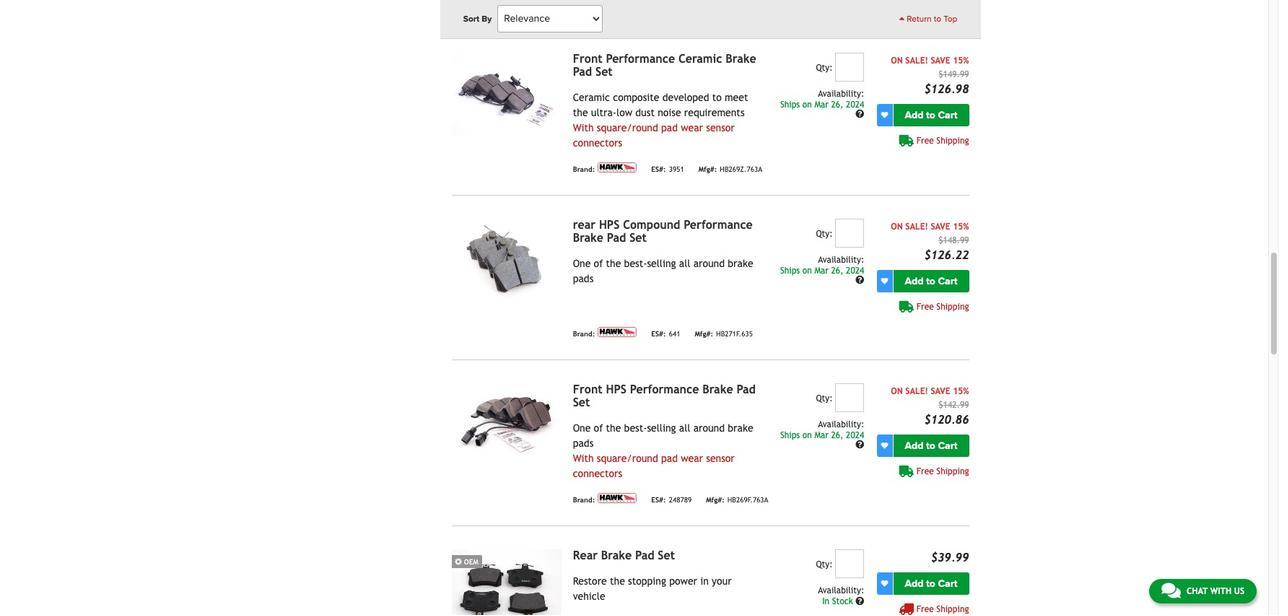 Task type: describe. For each thing, give the bounding box(es) containing it.
$120.86
[[925, 413, 970, 427]]

all for one of the best-selling all around brake pads
[[680, 258, 691, 269]]

add for $126.98
[[905, 109, 924, 121]]

on for $126.22
[[891, 222, 903, 232]]

your
[[712, 575, 732, 587]]

ships for front hps performance brake pad set
[[781, 430, 800, 440]]

pad inside ceramic composite developed to meet the ultra-low dust noise requirements with square/round pad wear sensor connectors
[[662, 122, 678, 133]]

the inside ceramic composite developed to meet the ultra-low dust noise requirements with square/round pad wear sensor connectors
[[573, 107, 588, 118]]

cart for $126.98
[[939, 109, 958, 121]]

comments image
[[1162, 582, 1182, 600]]

brake for one of the best-selling all around brake pads with square/round pad wear sensor connectors
[[728, 422, 754, 434]]

wear inside ceramic composite developed to meet the ultra-low dust noise requirements with square/round pad wear sensor connectors
[[681, 122, 704, 133]]

es#3951 - hb269z.763a - front performance ceramic brake pad set - ceramic composite developed to meet the ultra-low dust noise requirements - hawk - audi volkswagen image
[[452, 53, 562, 135]]

one of the best-selling all around brake pads
[[573, 258, 754, 284]]

hawk - corporate logo image for front hps performance brake pad set
[[598, 493, 637, 503]]

vehicle
[[573, 591, 606, 602]]

with
[[1211, 587, 1232, 597]]

low
[[617, 107, 633, 118]]

248789
[[669, 497, 692, 505]]

brand: for front hps performance brake pad set
[[573, 497, 595, 505]]

hb269z.763a
[[720, 166, 763, 174]]

es#248789 - hb269f.763a - front hps performance brake pad set - one of the best-selling all around brake pads - hawk - audi volkswagen image
[[452, 383, 562, 466]]

$148.99
[[939, 235, 970, 245]]

with inside ceramic composite developed to meet the ultra-low dust noise requirements with square/round pad wear sensor connectors
[[573, 122, 594, 133]]

qty: for rear hps compound performance brake pad set
[[817, 229, 833, 239]]

free shipping for $126.22
[[917, 302, 970, 312]]

4 cart from the top
[[939, 578, 958, 590]]

selling for one of the best-selling all around brake pads with square/round pad wear sensor connectors
[[647, 422, 677, 434]]

15% for $126.98
[[954, 55, 970, 66]]

free for $126.98
[[917, 136, 935, 146]]

pad inside one of the best-selling all around brake pads with square/round pad wear sensor connectors
[[662, 453, 678, 464]]

in
[[823, 596, 830, 607]]

pads for one of the best-selling all around brake pads
[[573, 273, 594, 284]]

us
[[1235, 587, 1245, 597]]

on sale!                         save 15% $148.99 $126.22
[[891, 222, 970, 262]]

ships for front performance ceramic brake pad set
[[781, 99, 800, 110]]

2024 for $126.98
[[847, 99, 865, 110]]

stopping
[[628, 575, 667, 587]]

es#641 - hb271f.635 - rear hps compound performance brake pad set - one of the best-selling all around brake pads - hawk - audi image
[[452, 219, 562, 301]]

front for front performance ceramic brake pad set
[[573, 52, 603, 66]]

availability: for $126.98
[[819, 89, 865, 99]]

return to top
[[905, 14, 958, 24]]

connectors inside one of the best-selling all around brake pads with square/round pad wear sensor connectors
[[573, 468, 623, 479]]

hps for rear
[[599, 218, 620, 232]]

restore
[[573, 575, 607, 587]]

1 add to wish list image from the top
[[882, 442, 889, 449]]

4 shipping from the top
[[937, 604, 970, 614]]

on for front performance ceramic brake pad set
[[803, 99, 812, 110]]

to for $126.98 add to cart 'button'
[[927, 109, 936, 121]]

4 qty: from the top
[[817, 560, 833, 570]]

brake inside rear hps compound performance brake pad set
[[573, 231, 604, 245]]

641
[[669, 330, 681, 338]]

4 free from the top
[[917, 604, 935, 614]]

mfg#: for front performance ceramic brake pad set
[[699, 166, 718, 174]]

save for $120.86
[[931, 386, 951, 396]]

question circle image for $126.98
[[856, 110, 865, 119]]

rear
[[573, 218, 596, 232]]

on sale!                         save 15% $149.99 $126.98
[[891, 55, 970, 96]]

$126.22
[[925, 248, 970, 262]]

chat
[[1187, 587, 1209, 597]]

es#: 641
[[652, 330, 681, 338]]

around for one of the best-selling all around brake pads with square/round pad wear sensor connectors
[[694, 422, 725, 434]]

es#: for ceramic
[[652, 166, 666, 174]]

to left top
[[935, 14, 942, 24]]

developed
[[663, 92, 710, 103]]

power
[[670, 575, 698, 587]]

es#: 248789
[[652, 497, 692, 505]]

front performance ceramic brake pad set link
[[573, 52, 757, 79]]

$126.98
[[925, 82, 970, 96]]

mfg#: for rear hps compound performance brake pad set
[[695, 330, 714, 338]]

26, for front performance ceramic brake pad set
[[832, 99, 844, 110]]

square/round inside ceramic composite developed to meet the ultra-low dust noise requirements with square/round pad wear sensor connectors
[[597, 122, 659, 133]]

brake for one of the best-selling all around brake pads
[[728, 258, 754, 269]]

rear brake pad set link
[[573, 549, 675, 562]]

question circle image for $120.86
[[856, 441, 865, 449]]

hawk - corporate logo image for rear hps compound performance brake pad set
[[598, 327, 637, 337]]

in stock
[[823, 596, 856, 607]]

compound
[[624, 218, 681, 232]]

selling for one of the best-selling all around brake pads
[[647, 258, 677, 269]]

hps for front
[[606, 383, 627, 396]]

best- for one of the best-selling all around brake pads
[[625, 258, 647, 269]]

mar for front performance ceramic brake pad set
[[815, 99, 829, 110]]

on for $120.86
[[891, 386, 903, 396]]

shipping for $120.86
[[937, 466, 970, 477]]

the inside one of the best-selling all around brake pads
[[606, 258, 621, 269]]

15% for $120.86
[[954, 386, 970, 396]]

ships on mar 26, 2024 for front hps performance brake pad set
[[781, 430, 865, 440]]

hawk - corporate logo image for front performance ceramic brake pad set
[[598, 162, 637, 172]]

set inside front performance ceramic brake pad set
[[596, 65, 613, 79]]

pads for one of the best-selling all around brake pads with square/round pad wear sensor connectors
[[573, 438, 594, 449]]

brake right rear
[[602, 549, 632, 562]]

one of the best-selling all around brake pads with square/round pad wear sensor connectors
[[573, 422, 754, 479]]

4 add from the top
[[905, 578, 924, 590]]

to for add to cart 'button' for $120.86
[[927, 440, 936, 452]]

free for $126.22
[[917, 302, 935, 312]]



Task type: vqa. For each thing, say whether or not it's contained in the screenshot.
questions,
no



Task type: locate. For each thing, give the bounding box(es) containing it.
1 vertical spatial brake
[[728, 422, 754, 434]]

brand: for front performance ceramic brake pad set
[[573, 166, 595, 174]]

hawk - corporate logo image left es#: 3951 at the right top
[[598, 162, 637, 172]]

2 free shipping from the top
[[917, 302, 970, 312]]

4 availability: from the top
[[819, 586, 865, 596]]

3 2024 from the top
[[847, 430, 865, 440]]

all inside one of the best-selling all around brake pads with square/round pad wear sensor connectors
[[680, 422, 691, 434]]

1 vertical spatial hps
[[606, 383, 627, 396]]

None number field
[[836, 53, 865, 81], [836, 219, 865, 248], [836, 383, 865, 412], [836, 549, 865, 578], [836, 53, 865, 81], [836, 219, 865, 248], [836, 383, 865, 412], [836, 549, 865, 578]]

2 selling from the top
[[647, 422, 677, 434]]

3 cart from the top
[[939, 440, 958, 452]]

2 question circle image from the top
[[856, 441, 865, 449]]

add to cart button for $126.98
[[894, 104, 970, 126]]

3 qty: from the top
[[817, 393, 833, 404]]

2 26, from the top
[[832, 266, 844, 276]]

1 vertical spatial save
[[931, 222, 951, 232]]

2 square/round from the top
[[597, 453, 659, 464]]

top
[[944, 14, 958, 24]]

add to cart down $39.99
[[905, 578, 958, 590]]

cart for $126.22
[[939, 275, 958, 287]]

3 on from the top
[[891, 386, 903, 396]]

the
[[573, 107, 588, 118], [606, 258, 621, 269], [606, 422, 621, 434], [610, 575, 625, 587]]

add to cart down the $120.86
[[905, 440, 958, 452]]

set
[[596, 65, 613, 79], [630, 231, 647, 245], [573, 396, 590, 409], [658, 549, 675, 562]]

0 vertical spatial square/round
[[597, 122, 659, 133]]

free shipping down $39.99
[[917, 604, 970, 614]]

1 hawk - corporate logo image from the top
[[598, 162, 637, 172]]

0 vertical spatial sale!
[[906, 55, 929, 66]]

0 vertical spatial brake
[[728, 258, 754, 269]]

with
[[573, 122, 594, 133], [573, 453, 594, 464]]

1 selling from the top
[[647, 258, 677, 269]]

1 vertical spatial 2024
[[847, 266, 865, 276]]

brake inside one of the best-selling all around brake pads with square/round pad wear sensor connectors
[[728, 422, 754, 434]]

save inside on sale!                         save 15% $149.99 $126.98
[[931, 55, 951, 66]]

1 availability: from the top
[[819, 89, 865, 99]]

to up requirements
[[713, 92, 722, 103]]

to down $39.99
[[927, 578, 936, 590]]

0 vertical spatial ceramic
[[679, 52, 723, 66]]

1 question circle image from the top
[[856, 110, 865, 119]]

on inside on sale!                         save 15% $142.99 $120.86
[[891, 386, 903, 396]]

15% inside on sale!                         save 15% $142.99 $120.86
[[954, 386, 970, 396]]

es#2093768 - 4d0698451f - rear brake pad set - restore the stopping power in your vehicle - ate - audi image
[[452, 549, 562, 615]]

sale! up the $120.86
[[906, 386, 929, 396]]

pad inside rear hps compound performance brake pad set
[[607, 231, 626, 245]]

brand:
[[573, 166, 595, 174], [573, 330, 595, 338], [573, 497, 595, 505]]

free shipping down the $120.86
[[917, 466, 970, 477]]

1 ships on mar 26, 2024 from the top
[[781, 99, 865, 110]]

pad right rear
[[607, 231, 626, 245]]

on sale!                         save 15% $142.99 $120.86
[[891, 386, 970, 427]]

1 on from the top
[[891, 55, 903, 66]]

availability: for $126.22
[[819, 255, 865, 265]]

3 brand: from the top
[[573, 497, 595, 505]]

performance down es#: 641
[[630, 383, 700, 396]]

sale! for $120.86
[[906, 386, 929, 396]]

add to cart button down $126.98 on the top of page
[[894, 104, 970, 126]]

add to cart for $126.22
[[905, 275, 958, 287]]

rear hps compound performance brake pad set link
[[573, 218, 753, 245]]

1 vertical spatial wear
[[681, 453, 704, 464]]

mar
[[815, 99, 829, 110], [815, 266, 829, 276], [815, 430, 829, 440]]

free
[[917, 136, 935, 146], [917, 302, 935, 312], [917, 466, 935, 477], [917, 604, 935, 614]]

2 add from the top
[[905, 275, 924, 287]]

2 pads from the top
[[573, 438, 594, 449]]

shipping down $126.98 on the top of page
[[937, 136, 970, 146]]

around inside one of the best-selling all around brake pads
[[694, 258, 725, 269]]

0 vertical spatial sensor
[[707, 122, 735, 133]]

pad up stopping
[[636, 549, 655, 562]]

around down rear hps compound performance brake pad set link
[[694, 258, 725, 269]]

3 hawk - corporate logo image from the top
[[598, 493, 637, 503]]

2 vertical spatial performance
[[630, 383, 700, 396]]

15% inside on sale!                         save 15% $148.99 $126.22
[[954, 222, 970, 232]]

1 free shipping from the top
[[917, 136, 970, 146]]

restore the stopping power in your vehicle
[[573, 575, 732, 602]]

3951
[[669, 166, 685, 174]]

2 2024 from the top
[[847, 266, 865, 276]]

one inside one of the best-selling all around brake pads with square/round pad wear sensor connectors
[[573, 422, 591, 434]]

square/round
[[597, 122, 659, 133], [597, 453, 659, 464]]

save up $142.99
[[931, 386, 951, 396]]

save for $126.98
[[931, 55, 951, 66]]

0 vertical spatial wear
[[681, 122, 704, 133]]

ceramic inside ceramic composite developed to meet the ultra-low dust noise requirements with square/round pad wear sensor connectors
[[573, 92, 610, 103]]

26,
[[832, 99, 844, 110], [832, 266, 844, 276], [832, 430, 844, 440]]

in
[[701, 575, 709, 587]]

15% for $126.22
[[954, 222, 970, 232]]

hawk - corporate logo image
[[598, 162, 637, 172], [598, 327, 637, 337], [598, 493, 637, 503]]

mfg#: hb269z.763a
[[699, 166, 763, 174]]

mfg#: right 3951
[[699, 166, 718, 174]]

4 free shipping from the top
[[917, 604, 970, 614]]

1 shipping from the top
[[937, 136, 970, 146]]

the down rear hps compound performance brake pad set link
[[606, 258, 621, 269]]

save for $126.22
[[931, 222, 951, 232]]

save up $148.99
[[931, 222, 951, 232]]

qty:
[[817, 63, 833, 73], [817, 229, 833, 239], [817, 393, 833, 404], [817, 560, 833, 570]]

pads inside one of the best-selling all around brake pads with square/round pad wear sensor connectors
[[573, 438, 594, 449]]

0 vertical spatial es#:
[[652, 166, 666, 174]]

0 vertical spatial connectors
[[573, 137, 623, 149]]

2 hawk - corporate logo image from the top
[[598, 327, 637, 337]]

mar for front hps performance brake pad set
[[815, 430, 829, 440]]

2 vertical spatial brand:
[[573, 497, 595, 505]]

ceramic up ultra-
[[573, 92, 610, 103]]

1 brake from the top
[[728, 258, 754, 269]]

3 free shipping from the top
[[917, 466, 970, 477]]

performance up composite
[[606, 52, 675, 66]]

2 sale! from the top
[[906, 222, 929, 232]]

hps
[[599, 218, 620, 232], [606, 383, 627, 396]]

0 vertical spatial 2024
[[847, 99, 865, 110]]

best- down front hps performance brake pad set
[[625, 422, 647, 434]]

sale! for $126.98
[[906, 55, 929, 66]]

pad down noise
[[662, 122, 678, 133]]

mfg#: right 641
[[695, 330, 714, 338]]

1 vertical spatial pads
[[573, 438, 594, 449]]

2 vertical spatial hawk - corporate logo image
[[598, 493, 637, 503]]

composite
[[613, 92, 660, 103]]

0 horizontal spatial ceramic
[[573, 92, 610, 103]]

2 qty: from the top
[[817, 229, 833, 239]]

0 vertical spatial 26,
[[832, 99, 844, 110]]

meet
[[725, 92, 749, 103]]

1 vertical spatial ceramic
[[573, 92, 610, 103]]

1 vertical spatial pad
[[662, 453, 678, 464]]

1 add to wish list image from the top
[[882, 111, 889, 119]]

sensor inside one of the best-selling all around brake pads with square/round pad wear sensor connectors
[[707, 453, 735, 464]]

question circle image for in stock
[[856, 597, 865, 606]]

mfg#: for front hps performance brake pad set
[[707, 497, 725, 505]]

1 all from the top
[[680, 258, 691, 269]]

0 vertical spatial front
[[573, 52, 603, 66]]

one for one of the best-selling all around brake pads
[[573, 258, 591, 269]]

cart down $126.22
[[939, 275, 958, 287]]

shipping
[[937, 136, 970, 146], [937, 302, 970, 312], [937, 466, 970, 477], [937, 604, 970, 614]]

to for 4th add to cart 'button'
[[927, 578, 936, 590]]

15% inside on sale!                         save 15% $149.99 $126.98
[[954, 55, 970, 66]]

cart
[[939, 109, 958, 121], [939, 275, 958, 287], [939, 440, 958, 452], [939, 578, 958, 590]]

ceramic up developed
[[679, 52, 723, 66]]

0 vertical spatial all
[[680, 258, 691, 269]]

1 vertical spatial one
[[573, 422, 591, 434]]

1 question circle image from the top
[[856, 276, 865, 285]]

0 vertical spatial on
[[891, 55, 903, 66]]

shipping down the $120.86
[[937, 466, 970, 477]]

$149.99
[[939, 69, 970, 79]]

best- inside one of the best-selling all around brake pads
[[625, 258, 647, 269]]

3 15% from the top
[[954, 386, 970, 396]]

1 26, from the top
[[832, 99, 844, 110]]

2 of from the top
[[594, 422, 603, 434]]

26, for front hps performance brake pad set
[[832, 430, 844, 440]]

best- inside one of the best-selling all around brake pads with square/round pad wear sensor connectors
[[625, 422, 647, 434]]

of
[[594, 258, 603, 269], [594, 422, 603, 434]]

0 vertical spatial hawk - corporate logo image
[[598, 162, 637, 172]]

add to wish list image for $126.22
[[882, 278, 889, 285]]

question circle image
[[856, 276, 865, 285], [856, 597, 865, 606]]

1 around from the top
[[694, 258, 725, 269]]

1 front from the top
[[573, 52, 603, 66]]

mfg#: left hb269f.763a
[[707, 497, 725, 505]]

stock
[[833, 596, 854, 607]]

$142.99
[[939, 400, 970, 410]]

2 vertical spatial sale!
[[906, 386, 929, 396]]

rear
[[573, 549, 598, 562]]

brake left compound
[[573, 231, 604, 245]]

2 vertical spatial ships on mar 26, 2024
[[781, 430, 865, 440]]

chat with us
[[1187, 587, 1245, 597]]

1 free from the top
[[917, 136, 935, 146]]

connectors inside ceramic composite developed to meet the ultra-low dust noise requirements with square/round pad wear sensor connectors
[[573, 137, 623, 149]]

brand: for rear hps compound performance brake pad set
[[573, 330, 595, 338]]

the inside one of the best-selling all around brake pads with square/round pad wear sensor connectors
[[606, 422, 621, 434]]

to down $126.22
[[927, 275, 936, 287]]

hps inside front hps performance brake pad set
[[606, 383, 627, 396]]

best-
[[625, 258, 647, 269], [625, 422, 647, 434]]

shipping for $126.22
[[937, 302, 970, 312]]

1 horizontal spatial ceramic
[[679, 52, 723, 66]]

1 vertical spatial best-
[[625, 422, 647, 434]]

2 add to wish list image from the top
[[882, 278, 889, 285]]

0 vertical spatial pad
[[662, 122, 678, 133]]

2 vertical spatial mar
[[815, 430, 829, 440]]

1 vertical spatial add to wish list image
[[882, 278, 889, 285]]

3 availability: from the top
[[819, 419, 865, 430]]

brake
[[728, 258, 754, 269], [728, 422, 754, 434]]

qty: for front performance ceramic brake pad set
[[817, 63, 833, 73]]

sensor
[[707, 122, 735, 133], [707, 453, 735, 464]]

save inside on sale!                         save 15% $142.99 $120.86
[[931, 386, 951, 396]]

2 free from the top
[[917, 302, 935, 312]]

4 add to cart button from the top
[[894, 573, 970, 595]]

free down $39.99
[[917, 604, 935, 614]]

wear inside one of the best-selling all around brake pads with square/round pad wear sensor connectors
[[681, 453, 704, 464]]

best- for one of the best-selling all around brake pads with square/round pad wear sensor connectors
[[625, 422, 647, 434]]

square/round up es#: 248789 on the right of page
[[597, 453, 659, 464]]

ships for rear hps compound performance brake pad set
[[781, 266, 800, 276]]

1 vertical spatial 15%
[[954, 222, 970, 232]]

add to cart button for $126.22
[[894, 270, 970, 292]]

3 add to cart button from the top
[[894, 435, 970, 457]]

of inside one of the best-selling all around brake pads with square/round pad wear sensor connectors
[[594, 422, 603, 434]]

1 vertical spatial question circle image
[[856, 597, 865, 606]]

4 add to cart from the top
[[905, 578, 958, 590]]

to for add to cart 'button' for $126.22
[[927, 275, 936, 287]]

2 sensor from the top
[[707, 453, 735, 464]]

ceramic
[[679, 52, 723, 66], [573, 92, 610, 103]]

pad
[[662, 122, 678, 133], [662, 453, 678, 464]]

sensor inside ceramic composite developed to meet the ultra-low dust noise requirements with square/round pad wear sensor connectors
[[707, 122, 735, 133]]

2 connectors from the top
[[573, 468, 623, 479]]

the down rear brake pad set
[[610, 575, 625, 587]]

0 vertical spatial on
[[803, 99, 812, 110]]

set inside rear hps compound performance brake pad set
[[630, 231, 647, 245]]

free for $120.86
[[917, 466, 935, 477]]

1 vertical spatial mar
[[815, 266, 829, 276]]

cart for $120.86
[[939, 440, 958, 452]]

0 vertical spatial performance
[[606, 52, 675, 66]]

square/round inside one of the best-selling all around brake pads with square/round pad wear sensor connectors
[[597, 453, 659, 464]]

1 vertical spatial selling
[[647, 422, 677, 434]]

around down front hps performance brake pad set
[[694, 422, 725, 434]]

2 vertical spatial on
[[891, 386, 903, 396]]

1 pads from the top
[[573, 273, 594, 284]]

2 best- from the top
[[625, 422, 647, 434]]

all down rear hps compound performance brake pad set link
[[680, 258, 691, 269]]

1 vertical spatial sensor
[[707, 453, 735, 464]]

1 vertical spatial ships
[[781, 266, 800, 276]]

dust
[[636, 107, 655, 118]]

2 vertical spatial mfg#:
[[707, 497, 725, 505]]

add to cart button down $126.22
[[894, 270, 970, 292]]

brake inside one of the best-selling all around brake pads
[[728, 258, 754, 269]]

1 vertical spatial square/round
[[597, 453, 659, 464]]

1 vertical spatial brand:
[[573, 330, 595, 338]]

1 best- from the top
[[625, 258, 647, 269]]

es#: 3951
[[652, 166, 685, 174]]

1 vertical spatial around
[[694, 422, 725, 434]]

all down front hps performance brake pad set
[[680, 422, 691, 434]]

es#: for compound
[[652, 330, 666, 338]]

3 save from the top
[[931, 386, 951, 396]]

ships
[[781, 99, 800, 110], [781, 266, 800, 276], [781, 430, 800, 440]]

free shipping down $126.98 on the top of page
[[917, 136, 970, 146]]

1 square/round from the top
[[597, 122, 659, 133]]

noise
[[658, 107, 682, 118]]

performance inside front hps performance brake pad set
[[630, 383, 700, 396]]

1 vertical spatial on
[[891, 222, 903, 232]]

one inside one of the best-selling all around brake pads
[[573, 258, 591, 269]]

performance inside front performance ceramic brake pad set
[[606, 52, 675, 66]]

add to cart for $126.98
[[905, 109, 958, 121]]

on
[[891, 55, 903, 66], [891, 222, 903, 232], [891, 386, 903, 396]]

shipping down $126.22
[[937, 302, 970, 312]]

1 add to cart from the top
[[905, 109, 958, 121]]

add to wish list image for $126.98
[[882, 111, 889, 119]]

of inside one of the best-selling all around brake pads
[[594, 258, 603, 269]]

sale! inside on sale!                         save 15% $148.99 $126.22
[[906, 222, 929, 232]]

selling down rear hps compound performance brake pad set link
[[647, 258, 677, 269]]

hb269f.763a
[[728, 497, 769, 505]]

performance down mfg#: hb269z.763a
[[684, 218, 753, 232]]

3 es#: from the top
[[652, 497, 666, 505]]

2 add to cart button from the top
[[894, 270, 970, 292]]

1 qty: from the top
[[817, 63, 833, 73]]

2 on from the top
[[891, 222, 903, 232]]

0 vertical spatial with
[[573, 122, 594, 133]]

add to wish list image
[[882, 111, 889, 119], [882, 278, 889, 285]]

mfg#: hb269f.763a
[[707, 497, 769, 505]]

1 vertical spatial performance
[[684, 218, 753, 232]]

on for $126.98
[[891, 55, 903, 66]]

1 with from the top
[[573, 122, 594, 133]]

add to cart button for $120.86
[[894, 435, 970, 457]]

hawk - corporate logo image left es#: 641
[[598, 327, 637, 337]]

es#: left 3951
[[652, 166, 666, 174]]

0 vertical spatial ships
[[781, 99, 800, 110]]

2 with from the top
[[573, 453, 594, 464]]

3 add from the top
[[905, 440, 924, 452]]

15% up $148.99
[[954, 222, 970, 232]]

of for one of the best-selling all around brake pads
[[594, 258, 603, 269]]

ceramic composite developed to meet the ultra-low dust noise requirements with square/round pad wear sensor connectors
[[573, 92, 749, 149]]

around
[[694, 258, 725, 269], [694, 422, 725, 434]]

2 one from the top
[[573, 422, 591, 434]]

3 ships from the top
[[781, 430, 800, 440]]

free down $126.22
[[917, 302, 935, 312]]

ceramic inside front performance ceramic brake pad set
[[679, 52, 723, 66]]

return to top link
[[900, 12, 958, 25]]

hps inside rear hps compound performance brake pad set
[[599, 218, 620, 232]]

front hps performance brake pad set link
[[573, 383, 756, 409]]

1 pad from the top
[[662, 122, 678, 133]]

0 vertical spatial best-
[[625, 258, 647, 269]]

on for front hps performance brake pad set
[[803, 430, 812, 440]]

brake inside front hps performance brake pad set
[[703, 383, 734, 396]]

1 on from the top
[[803, 99, 812, 110]]

the down front hps performance brake pad set
[[606, 422, 621, 434]]

2 front from the top
[[573, 383, 603, 396]]

2 around from the top
[[694, 422, 725, 434]]

3 26, from the top
[[832, 430, 844, 440]]

1 vertical spatial hawk - corporate logo image
[[598, 327, 637, 337]]

pads inside one of the best-selling all around brake pads
[[573, 273, 594, 284]]

sale! inside on sale!                         save 15% $142.99 $120.86
[[906, 386, 929, 396]]

1 2024 from the top
[[847, 99, 865, 110]]

pad
[[573, 65, 592, 79], [607, 231, 626, 245], [737, 383, 756, 396], [636, 549, 655, 562]]

2 vertical spatial 26,
[[832, 430, 844, 440]]

free shipping for $126.98
[[917, 136, 970, 146]]

2024 for $120.86
[[847, 430, 865, 440]]

1 sensor from the top
[[707, 122, 735, 133]]

front inside front hps performance brake pad set
[[573, 383, 603, 396]]

1 brand: from the top
[[573, 166, 595, 174]]

2 brand: from the top
[[573, 330, 595, 338]]

0 vertical spatial question circle image
[[856, 276, 865, 285]]

0 vertical spatial selling
[[647, 258, 677, 269]]

0 vertical spatial pads
[[573, 273, 594, 284]]

free shipping down $126.22
[[917, 302, 970, 312]]

save up $149.99
[[931, 55, 951, 66]]

add to cart button down $39.99
[[894, 573, 970, 595]]

caret up image
[[900, 14, 905, 23]]

shipping down $39.99
[[937, 604, 970, 614]]

save inside on sale!                         save 15% $148.99 $126.22
[[931, 222, 951, 232]]

wear up 248789
[[681, 453, 704, 464]]

sale! for $126.22
[[906, 222, 929, 232]]

cart down the $120.86
[[939, 440, 958, 452]]

front
[[573, 52, 603, 66], [573, 383, 603, 396]]

pad up ultra-
[[573, 65, 592, 79]]

2 ships on mar 26, 2024 from the top
[[781, 266, 865, 276]]

to down $126.98 on the top of page
[[927, 109, 936, 121]]

2 save from the top
[[931, 222, 951, 232]]

brake down mfg#: hb271f.635
[[703, 383, 734, 396]]

shipping for $126.98
[[937, 136, 970, 146]]

1 connectors from the top
[[573, 137, 623, 149]]

add to cart button
[[894, 104, 970, 126], [894, 270, 970, 292], [894, 435, 970, 457], [894, 573, 970, 595]]

1 one from the top
[[573, 258, 591, 269]]

on
[[803, 99, 812, 110], [803, 266, 812, 276], [803, 430, 812, 440]]

2 vertical spatial save
[[931, 386, 951, 396]]

0 vertical spatial ships on mar 26, 2024
[[781, 99, 865, 110]]

2 vertical spatial ships
[[781, 430, 800, 440]]

to down the $120.86
[[927, 440, 936, 452]]

free down $126.98 on the top of page
[[917, 136, 935, 146]]

$39.99
[[932, 551, 970, 565]]

cart down $39.99
[[939, 578, 958, 590]]

1 wear from the top
[[681, 122, 704, 133]]

1 15% from the top
[[954, 55, 970, 66]]

0 vertical spatial of
[[594, 258, 603, 269]]

front hps performance brake pad set
[[573, 383, 756, 409]]

connectors
[[573, 137, 623, 149], [573, 468, 623, 479]]

front inside front performance ceramic brake pad set
[[573, 52, 603, 66]]

2 shipping from the top
[[937, 302, 970, 312]]

3 add to cart from the top
[[905, 440, 958, 452]]

0 vertical spatial add to wish list image
[[882, 111, 889, 119]]

to
[[935, 14, 942, 24], [713, 92, 722, 103], [927, 109, 936, 121], [927, 275, 936, 287], [927, 440, 936, 452], [927, 578, 936, 590]]

rear brake pad set
[[573, 549, 675, 562]]

1 vertical spatial question circle image
[[856, 441, 865, 449]]

0 vertical spatial brand:
[[573, 166, 595, 174]]

square/round down low
[[597, 122, 659, 133]]

on for rear hps compound performance brake pad set
[[803, 266, 812, 276]]

sale! inside on sale!                         save 15% $149.99 $126.98
[[906, 55, 929, 66]]

qty: for front hps performance brake pad set
[[817, 393, 833, 404]]

pad up es#: 248789 on the right of page
[[662, 453, 678, 464]]

3 ships on mar 26, 2024 from the top
[[781, 430, 865, 440]]

15%
[[954, 55, 970, 66], [954, 222, 970, 232], [954, 386, 970, 396]]

return
[[907, 14, 932, 24]]

15% up $149.99
[[954, 55, 970, 66]]

add for $120.86
[[905, 440, 924, 452]]

0 vertical spatial question circle image
[[856, 110, 865, 119]]

2024 for $126.22
[[847, 266, 865, 276]]

one for one of the best-selling all around brake pads with square/round pad wear sensor connectors
[[573, 422, 591, 434]]

add
[[905, 109, 924, 121], [905, 275, 924, 287], [905, 440, 924, 452], [905, 578, 924, 590]]

ships on mar 26, 2024 for front performance ceramic brake pad set
[[781, 99, 865, 110]]

es#: left 248789
[[652, 497, 666, 505]]

1 save from the top
[[931, 55, 951, 66]]

sort by
[[464, 14, 492, 24]]

on inside on sale!                         save 15% $149.99 $126.98
[[891, 55, 903, 66]]

front performance ceramic brake pad set
[[573, 52, 757, 79]]

2 vertical spatial es#:
[[652, 497, 666, 505]]

the left ultra-
[[573, 107, 588, 118]]

pad inside front performance ceramic brake pad set
[[573, 65, 592, 79]]

selling
[[647, 258, 677, 269], [647, 422, 677, 434]]

2 vertical spatial 15%
[[954, 386, 970, 396]]

brake inside front performance ceramic brake pad set
[[726, 52, 757, 66]]

26, for rear hps compound performance brake pad set
[[832, 266, 844, 276]]

add to cart button down the $120.86
[[894, 435, 970, 457]]

1 vertical spatial sale!
[[906, 222, 929, 232]]

1 vertical spatial es#:
[[652, 330, 666, 338]]

1 vertical spatial ships on mar 26, 2024
[[781, 266, 865, 276]]

availability:
[[819, 89, 865, 99], [819, 255, 865, 265], [819, 419, 865, 430], [819, 586, 865, 596]]

mfg#: hb271f.635
[[695, 330, 753, 338]]

2 add to wish list image from the top
[[882, 580, 889, 587]]

brake up meet
[[726, 52, 757, 66]]

0 vertical spatial add to wish list image
[[882, 442, 889, 449]]

1 vertical spatial 26,
[[832, 266, 844, 276]]

3 shipping from the top
[[937, 466, 970, 477]]

2 vertical spatial 2024
[[847, 430, 865, 440]]

add to cart for $120.86
[[905, 440, 958, 452]]

rear hps compound performance brake pad set
[[573, 218, 753, 245]]

power stop - corporate logo image
[[598, 0, 691, 6]]

1 vertical spatial add to wish list image
[[882, 580, 889, 587]]

requirements
[[685, 107, 745, 118]]

hawk - corporate logo image left es#: 248789 on the right of page
[[598, 493, 637, 503]]

sort
[[464, 14, 480, 24]]

0 vertical spatial mar
[[815, 99, 829, 110]]

1 add to cart button from the top
[[894, 104, 970, 126]]

add to cart
[[905, 109, 958, 121], [905, 275, 958, 287], [905, 440, 958, 452], [905, 578, 958, 590]]

2 vertical spatial on
[[803, 430, 812, 440]]

1 ships from the top
[[781, 99, 800, 110]]

2 all from the top
[[680, 422, 691, 434]]

add to wish list image
[[882, 442, 889, 449], [882, 580, 889, 587]]

1 of from the top
[[594, 258, 603, 269]]

the inside the restore the stopping power in your vehicle
[[610, 575, 625, 587]]

availability: for $120.86
[[819, 419, 865, 430]]

3 on from the top
[[803, 430, 812, 440]]

0 vertical spatial mfg#:
[[699, 166, 718, 174]]

add to cart down $126.22
[[905, 275, 958, 287]]

one
[[573, 258, 591, 269], [573, 422, 591, 434]]

1 vertical spatial mfg#:
[[695, 330, 714, 338]]

es#: left 641
[[652, 330, 666, 338]]

of for one of the best-selling all around brake pads with square/round pad wear sensor connectors
[[594, 422, 603, 434]]

ships on mar 26, 2024 for rear hps compound performance brake pad set
[[781, 266, 865, 276]]

sale! up $126.98 on the top of page
[[906, 55, 929, 66]]

1 vertical spatial front
[[573, 383, 603, 396]]

es#: for performance
[[652, 497, 666, 505]]

0 vertical spatial around
[[694, 258, 725, 269]]

all inside one of the best-selling all around brake pads
[[680, 258, 691, 269]]

performance inside rear hps compound performance brake pad set
[[684, 218, 753, 232]]

ships on mar 26, 2024
[[781, 99, 865, 110], [781, 266, 865, 276], [781, 430, 865, 440]]

ultra-
[[591, 107, 617, 118]]

mar for rear hps compound performance brake pad set
[[815, 266, 829, 276]]

free down the $120.86
[[917, 466, 935, 477]]

1 cart from the top
[[939, 109, 958, 121]]

front for front hps performance brake pad set
[[573, 383, 603, 396]]

pads
[[573, 273, 594, 284], [573, 438, 594, 449]]

2024
[[847, 99, 865, 110], [847, 266, 865, 276], [847, 430, 865, 440]]

0 vertical spatial save
[[931, 55, 951, 66]]

question circle image for ships on mar 26, 2024
[[856, 276, 865, 285]]

wear
[[681, 122, 704, 133], [681, 453, 704, 464]]

set inside front hps performance brake pad set
[[573, 396, 590, 409]]

selling inside one of the best-selling all around brake pads with square/round pad wear sensor connectors
[[647, 422, 677, 434]]

1 vertical spatial of
[[594, 422, 603, 434]]

3 sale! from the top
[[906, 386, 929, 396]]

0 vertical spatial 15%
[[954, 55, 970, 66]]

add to cart down $126.98 on the top of page
[[905, 109, 958, 121]]

all for one of the best-selling all around brake pads with square/round pad wear sensor connectors
[[680, 422, 691, 434]]

1 add from the top
[[905, 109, 924, 121]]

1 vertical spatial all
[[680, 422, 691, 434]]

around inside one of the best-selling all around brake pads with square/round pad wear sensor connectors
[[694, 422, 725, 434]]

hb271f.635
[[717, 330, 753, 338]]

around for one of the best-selling all around brake pads
[[694, 258, 725, 269]]

cart down $126.98 on the top of page
[[939, 109, 958, 121]]

1 vertical spatial connectors
[[573, 468, 623, 479]]

selling inside one of the best-selling all around brake pads
[[647, 258, 677, 269]]

1 sale! from the top
[[906, 55, 929, 66]]

save
[[931, 55, 951, 66], [931, 222, 951, 232], [931, 386, 951, 396]]

performance
[[606, 52, 675, 66], [684, 218, 753, 232], [630, 383, 700, 396]]

1 es#: from the top
[[652, 166, 666, 174]]

pad inside front hps performance brake pad set
[[737, 383, 756, 396]]

sensor up mfg#: hb269f.763a
[[707, 453, 735, 464]]

all
[[680, 258, 691, 269], [680, 422, 691, 434]]

1 vertical spatial with
[[573, 453, 594, 464]]

1 vertical spatial on
[[803, 266, 812, 276]]

free shipping for $120.86
[[917, 466, 970, 477]]

question circle image
[[856, 110, 865, 119], [856, 441, 865, 449]]

2 on from the top
[[803, 266, 812, 276]]

by
[[482, 14, 492, 24]]

0 vertical spatial one
[[573, 258, 591, 269]]

on inside on sale!                         save 15% $148.99 $126.22
[[891, 222, 903, 232]]

best- down compound
[[625, 258, 647, 269]]

add for $126.22
[[905, 275, 924, 287]]

to inside ceramic composite developed to meet the ultra-low dust noise requirements with square/round pad wear sensor connectors
[[713, 92, 722, 103]]

selling down front hps performance brake pad set
[[647, 422, 677, 434]]

with inside one of the best-selling all around brake pads with square/round pad wear sensor connectors
[[573, 453, 594, 464]]

sale! up $126.22
[[906, 222, 929, 232]]

2 availability: from the top
[[819, 255, 865, 265]]

wear down requirements
[[681, 122, 704, 133]]

sensor down requirements
[[707, 122, 735, 133]]

chat with us link
[[1150, 579, 1258, 604]]

15% up $142.99
[[954, 386, 970, 396]]

pad down hb271f.635
[[737, 383, 756, 396]]

2 15% from the top
[[954, 222, 970, 232]]

0 vertical spatial hps
[[599, 218, 620, 232]]



